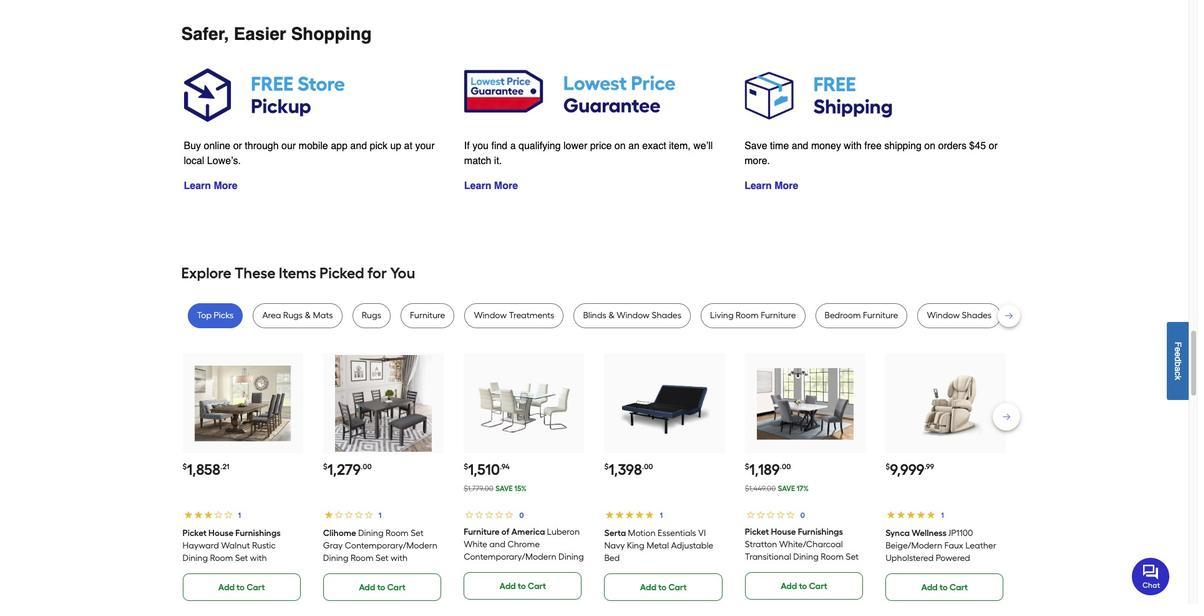 Task type: describe. For each thing, give the bounding box(es) containing it.
furniture down you
[[410, 310, 445, 321]]

rectangular inside picket house furnishings hayward walnut rustic dining room set with rectangular table (seats 6)
[[183, 566, 231, 576]]

1,858
[[187, 461, 220, 479]]

k
[[1173, 376, 1183, 380]]

shopping
[[291, 24, 372, 44]]

mobile
[[299, 141, 328, 152]]

rectangular inside "dining room set gray contemporary/modern dining room set with rectangular table (seats 6)"
[[323, 566, 372, 576]]

through
[[245, 141, 279, 152]]

furniture of america luberon white and chrome contemporary/modern dining room set with rectangular table (seats 6) image
[[476, 355, 572, 452]]

learn more for lowe's.
[[184, 181, 238, 192]]

dining inside luberon white and chrome contemporary/modern dining room set with rectangular table (seats 6)
[[559, 552, 584, 563]]

shipping
[[885, 141, 922, 152]]

on for an
[[615, 140, 626, 152]]

furniture of america
[[464, 527, 545, 538]]

window for window shades
[[927, 310, 960, 321]]

room inside picket house furnishings stratton white/charcoal transitional dining room set with rectangular table (seats 4)
[[821, 552, 844, 563]]

(seats inside luberon white and chrome contemporary/modern dining room set with rectangular table (seats 6)
[[488, 577, 513, 588]]

(seats inside picket house furnishings hayward walnut rustic dining room set with rectangular table (seats 6)
[[257, 566, 282, 576]]

lowest price guarantee. image
[[464, 64, 725, 126]]

1,398 list item
[[605, 353, 725, 601]]

match
[[464, 155, 491, 167]]

set inside luberon white and chrome contemporary/modern dining room set with rectangular table (seats 6)
[[489, 564, 502, 575]]

items
[[279, 264, 316, 282]]

learn more link for it.
[[464, 180, 518, 192]]

$ 1,858 .21
[[183, 461, 229, 479]]

set inside the jp1100 beige/modern faux leather upholstered powered reclining massage chair with ottoman set
[[924, 578, 937, 589]]

1 e from the top
[[1173, 347, 1183, 352]]

with inside save time and money with free shipping on orders $45 or more.
[[844, 141, 862, 152]]

4)
[[745, 577, 753, 588]]

house for walnut
[[209, 528, 234, 539]]

america
[[512, 527, 545, 538]]

top picks
[[197, 310, 234, 321]]

on for orders
[[925, 141, 936, 152]]

contemporary/modern for set
[[345, 541, 438, 551]]

1,279 list item
[[323, 353, 444, 601]]

you
[[390, 264, 415, 282]]

orders
[[938, 141, 967, 152]]

living
[[710, 310, 734, 321]]

synca wellness
[[886, 528, 947, 539]]

furnishings for walnut
[[236, 528, 281, 539]]

buy
[[184, 141, 201, 152]]

lowe's.
[[207, 156, 241, 167]]

add for 1,398
[[640, 583, 657, 593]]

with inside the jp1100 beige/modern faux leather upholstered powered reclining massage chair with ottoman set
[[986, 566, 1003, 576]]

navy
[[605, 541, 625, 551]]

a inside button
[[1173, 366, 1183, 371]]

1,189 list item
[[745, 353, 866, 600]]

blinds & window shades
[[583, 310, 682, 321]]

your
[[415, 141, 435, 152]]

window shades
[[927, 310, 992, 321]]

chair
[[962, 566, 984, 576]]

a inside "if you find a qualifying lower price on an exact item, we'll match it."
[[510, 140, 516, 152]]

house for white/charcoal
[[771, 527, 796, 538]]

essentials
[[658, 528, 696, 539]]

luberon white and chrome contemporary/modern dining room set with rectangular table (seats 6)
[[464, 527, 584, 588]]

rustic
[[252, 541, 276, 551]]

1,510 list item
[[464, 353, 585, 600]]

(seats inside picket house furnishings stratton white/charcoal transitional dining room set with rectangular table (seats 4)
[[839, 564, 864, 575]]

pick
[[370, 141, 388, 152]]

add inside 1,510 list item
[[500, 581, 516, 592]]

cart inside 1,510 list item
[[528, 581, 546, 592]]

6) inside picket house furnishings hayward walnut rustic dining room set with rectangular table (seats 6)
[[284, 566, 291, 576]]

money
[[811, 141, 841, 152]]

$ for 9,999
[[886, 463, 890, 471]]

table inside "dining room set gray contemporary/modern dining room set with rectangular table (seats 6)"
[[374, 566, 396, 576]]

to inside 1,510 list item
[[518, 581, 526, 592]]

save for 1,189
[[778, 485, 795, 493]]

add to cart link for 1,279
[[323, 574, 441, 601]]

clihome
[[323, 528, 356, 539]]

$1,779.00
[[464, 485, 494, 493]]

.94
[[500, 463, 510, 471]]

$ 1,510 .94
[[464, 461, 510, 479]]

online
[[204, 141, 230, 152]]

explore these items picked for you
[[181, 264, 415, 282]]

contemporary/modern for and
[[464, 552, 557, 563]]

with inside luberon white and chrome contemporary/modern dining room set with rectangular table (seats 6)
[[504, 564, 521, 575]]

white/charcoal
[[779, 540, 843, 550]]

.00 for 1,279
[[361, 463, 372, 471]]

$ 1,398 .00
[[605, 461, 653, 479]]

b
[[1173, 362, 1183, 366]]

more for it.
[[494, 180, 518, 192]]

with inside "dining room set gray contemporary/modern dining room set with rectangular table (seats 6)"
[[391, 553, 408, 564]]

2 horizontal spatial learn more link
[[745, 181, 799, 192]]

dining inside picket house furnishings hayward walnut rustic dining room set with rectangular table (seats 6)
[[183, 553, 208, 564]]

picket house furnishings hayward walnut rustic dining room set with rectangular table (seats 6) image
[[195, 355, 291, 452]]

$ for 1,398
[[605, 463, 609, 471]]

or inside save time and money with free shipping on orders $45 or more.
[[989, 141, 998, 152]]

for
[[368, 264, 387, 282]]

furniture right living
[[761, 310, 796, 321]]

mats
[[313, 310, 333, 321]]

dining inside picket house furnishings stratton white/charcoal transitional dining room set with rectangular table (seats 4)
[[793, 552, 819, 563]]

rectangular inside luberon white and chrome contemporary/modern dining room set with rectangular table (seats 6)
[[523, 564, 572, 575]]

our
[[282, 141, 296, 152]]

chat invite button image
[[1132, 557, 1170, 595]]

$1,779.00 save 15%
[[464, 485, 527, 493]]

price
[[590, 140, 612, 152]]

c
[[1173, 371, 1183, 376]]

save time and money with free shipping on orders $45 or more.
[[745, 141, 998, 167]]

6) for dining room set gray contemporary/modern dining room set with rectangular table (seats 6)
[[425, 566, 432, 576]]

king
[[627, 541, 645, 551]]

safer, easier shopping
[[181, 24, 372, 44]]

picket for picket house furnishings stratton white/charcoal transitional dining room set with rectangular table (seats 4)
[[745, 527, 769, 538]]

furniture inside 1,510 list item
[[464, 527, 500, 538]]

$1,449.00
[[745, 485, 776, 493]]

luberon
[[547, 527, 580, 538]]

bedroom
[[825, 310, 861, 321]]

6) for luberon white and chrome contemporary/modern dining room set with rectangular table (seats 6)
[[515, 577, 522, 588]]

beige/modern
[[886, 541, 943, 551]]

it.
[[494, 155, 502, 167]]

1,858 list item
[[183, 353, 303, 601]]

9,999
[[890, 461, 925, 479]]

cart inside 1,189 list item
[[809, 581, 828, 592]]

dining down gray
[[323, 553, 349, 564]]

with inside picket house furnishings hayward walnut rustic dining room set with rectangular table (seats 6)
[[250, 553, 267, 564]]

free
[[865, 141, 882, 152]]

motion
[[628, 528, 656, 539]]

white
[[464, 540, 487, 550]]

$ 1,189 .00
[[745, 461, 791, 479]]

adjustable
[[671, 541, 714, 551]]

table inside picket house furnishings hayward walnut rustic dining room set with rectangular table (seats 6)
[[233, 566, 255, 576]]

$ 1,279 .00
[[323, 461, 372, 479]]

motion essentials vi navy king metal adjustable bed
[[605, 528, 714, 564]]

add to cart inside 1,510 list item
[[500, 581, 546, 592]]

qualifying
[[519, 140, 561, 152]]

2 window from the left
[[617, 310, 650, 321]]

1 rugs from the left
[[283, 310, 303, 321]]

picket for picket house furnishings hayward walnut rustic dining room set with rectangular table (seats 6)
[[183, 528, 207, 539]]

$ for 1,189
[[745, 463, 750, 471]]

app
[[331, 141, 348, 152]]

add to cart link inside 1,510 list item
[[464, 573, 582, 600]]

save for 1,510
[[496, 485, 513, 493]]

area
[[262, 310, 281, 321]]



Task type: locate. For each thing, give the bounding box(es) containing it.
picket up stratton
[[745, 527, 769, 538]]

2 & from the left
[[609, 310, 615, 321]]

add to cart down massage
[[922, 583, 968, 593]]

$
[[183, 463, 187, 471], [323, 463, 328, 471], [464, 463, 468, 471], [605, 463, 609, 471], [745, 463, 750, 471], [886, 463, 890, 471]]

add for 1,279
[[359, 583, 375, 593]]

rugs
[[283, 310, 303, 321], [362, 310, 381, 321]]

3 window from the left
[[927, 310, 960, 321]]

set
[[411, 528, 424, 539], [846, 552, 859, 563], [235, 553, 248, 564], [376, 553, 389, 564], [489, 564, 502, 575], [924, 578, 937, 589]]

1 horizontal spatial or
[[989, 141, 998, 152]]

dining
[[358, 528, 384, 539], [559, 552, 584, 563], [793, 552, 819, 563], [183, 553, 208, 564], [323, 553, 349, 564]]

to down massage
[[940, 583, 948, 593]]

and inside save time and money with free shipping on orders $45 or more.
[[792, 141, 809, 152]]

top
[[197, 310, 212, 321]]

1 .00 from the left
[[361, 463, 372, 471]]

at
[[404, 141, 413, 152]]

save inside 1,189 list item
[[778, 485, 795, 493]]

9,999 list item
[[886, 353, 1006, 601]]

.00 inside $ 1,398 .00
[[642, 463, 653, 471]]

learn down match
[[464, 180, 491, 192]]

add down metal at the bottom
[[640, 583, 657, 593]]

add inside 9,999 list item
[[922, 583, 938, 593]]

0 horizontal spatial furnishings
[[236, 528, 281, 539]]

dining room set gray contemporary/modern dining room set with rectangular table (seats 6)
[[323, 528, 438, 576]]

0 horizontal spatial a
[[510, 140, 516, 152]]

(seats inside "dining room set gray contemporary/modern dining room set with rectangular table (seats 6)"
[[398, 566, 423, 576]]

and inside luberon white and chrome contemporary/modern dining room set with rectangular table (seats 6)
[[490, 540, 506, 550]]

5 $ from the left
[[745, 463, 750, 471]]

to down picket house furnishings hayward walnut rustic dining room set with rectangular table (seats 6)
[[237, 583, 245, 593]]

17%
[[797, 485, 809, 493]]

learn more link down more.
[[745, 181, 799, 192]]

0 horizontal spatial rugs
[[283, 310, 303, 321]]

$ for 1,510
[[464, 463, 468, 471]]

set inside picket house furnishings hayward walnut rustic dining room set with rectangular table (seats 6)
[[235, 553, 248, 564]]

to for 1,398
[[659, 583, 667, 593]]

1 horizontal spatial save
[[778, 485, 795, 493]]

rugs down for
[[362, 310, 381, 321]]

add down the transitional
[[781, 581, 797, 592]]

up
[[390, 141, 401, 152]]

add down chrome
[[500, 581, 516, 592]]

exact
[[642, 140, 666, 152]]

$45
[[970, 141, 986, 152]]

f e e d b a c k
[[1173, 342, 1183, 380]]

0 vertical spatial a
[[510, 140, 516, 152]]

you
[[473, 140, 489, 152]]

or up the lowe's. on the left of the page
[[233, 141, 242, 152]]

1 vertical spatial a
[[1173, 366, 1183, 371]]

vi
[[698, 528, 706, 539]]

d
[[1173, 357, 1183, 362]]

1 horizontal spatial furnishings
[[798, 527, 843, 538]]

1 horizontal spatial a
[[1173, 366, 1183, 371]]

to inside 1,858 list item
[[237, 583, 245, 593]]

to for 1,858
[[237, 583, 245, 593]]

learn more link for lowe's.
[[184, 181, 238, 192]]

add down picket house furnishings hayward walnut rustic dining room set with rectangular table (seats 6)
[[218, 583, 235, 593]]

$ for 1,279
[[323, 463, 328, 471]]

0 horizontal spatial picket
[[183, 528, 207, 539]]

cart down white/charcoal at bottom
[[809, 581, 828, 592]]

add
[[500, 581, 516, 592], [781, 581, 797, 592], [218, 583, 235, 593], [359, 583, 375, 593], [640, 583, 657, 593], [922, 583, 938, 593]]

.00 for 1,189
[[780, 463, 791, 471]]

add for 9,999
[[922, 583, 938, 593]]

& right blinds
[[609, 310, 615, 321]]

cart inside 1,279 list item
[[387, 583, 406, 593]]

1,189
[[750, 461, 780, 479]]

on left orders on the top right of the page
[[925, 141, 936, 152]]

room
[[736, 310, 759, 321], [386, 528, 409, 539], [821, 552, 844, 563], [210, 553, 233, 564], [351, 553, 374, 564], [464, 564, 487, 575]]

and down furniture of america
[[490, 540, 506, 550]]

to for 9,999
[[940, 583, 948, 593]]

these
[[235, 264, 276, 282]]

add to cart link
[[464, 573, 582, 600], [745, 573, 863, 600], [183, 574, 301, 601], [323, 574, 441, 601], [605, 574, 723, 601], [886, 574, 1004, 601]]

more down the lowe's. on the left of the page
[[214, 181, 238, 192]]

contemporary/modern inside "dining room set gray contemporary/modern dining room set with rectangular table (seats 6)"
[[345, 541, 438, 551]]

jp1100 beige/modern faux leather upholstered powered reclining massage chair with ottoman set
[[886, 528, 1003, 589]]

2 horizontal spatial learn
[[745, 181, 772, 192]]

.00 for 1,398
[[642, 463, 653, 471]]

item,
[[669, 140, 691, 152]]

on inside "if you find a qualifying lower price on an exact item, we'll match it."
[[615, 140, 626, 152]]

rectangular inside picket house furnishings stratton white/charcoal transitional dining room set with rectangular table (seats 4)
[[764, 564, 813, 575]]

add to cart inside 1,189 list item
[[781, 581, 828, 592]]

more down it.
[[494, 180, 518, 192]]

add to cart inside 9,999 list item
[[922, 583, 968, 593]]

or inside buy online or through our mobile app and pick up at your local lowe's.
[[233, 141, 242, 152]]

learn for match
[[464, 180, 491, 192]]

safer,
[[181, 24, 229, 44]]

and right time
[[792, 141, 809, 152]]

$ inside $ 1,858 .21
[[183, 463, 187, 471]]

contemporary/modern inside luberon white and chrome contemporary/modern dining room set with rectangular table (seats 6)
[[464, 552, 557, 563]]

contemporary/modern down chrome
[[464, 552, 557, 563]]

a right find
[[510, 140, 516, 152]]

cart for 1,398
[[669, 583, 687, 593]]

house up 'walnut'
[[209, 528, 234, 539]]

to down chrome
[[518, 581, 526, 592]]

cart inside 9,999 list item
[[950, 583, 968, 593]]

furnishings inside picket house furnishings stratton white/charcoal transitional dining room set with rectangular table (seats 4)
[[798, 527, 843, 538]]

0 horizontal spatial house
[[209, 528, 234, 539]]

dining down white/charcoal at bottom
[[793, 552, 819, 563]]

treatments
[[509, 310, 555, 321]]

1 horizontal spatial &
[[609, 310, 615, 321]]

1 window from the left
[[474, 310, 507, 321]]

cart down "dining room set gray contemporary/modern dining room set with rectangular table (seats 6)"
[[387, 583, 406, 593]]

table inside luberon white and chrome contemporary/modern dining room set with rectangular table (seats 6)
[[464, 577, 486, 588]]

picket inside picket house furnishings stratton white/charcoal transitional dining room set with rectangular table (seats 4)
[[745, 527, 769, 538]]

6 $ from the left
[[886, 463, 890, 471]]

1 horizontal spatial contemporary/modern
[[464, 552, 557, 563]]

to down motion essentials vi navy king metal adjustable bed
[[659, 583, 667, 593]]

rectangular down the transitional
[[764, 564, 813, 575]]

6) inside luberon white and chrome contemporary/modern dining room set with rectangular table (seats 6)
[[515, 577, 522, 588]]

reclining
[[886, 566, 921, 576]]

dining down luberon
[[559, 552, 584, 563]]

we'll
[[694, 140, 713, 152]]

ottoman
[[886, 578, 922, 589]]

add to cart link inside 1,858 list item
[[183, 574, 301, 601]]

room inside picket house furnishings hayward walnut rustic dining room set with rectangular table (seats 6)
[[210, 553, 233, 564]]

1 horizontal spatial 6)
[[425, 566, 432, 576]]

add to cart inside 1,279 list item
[[359, 583, 406, 593]]

0 horizontal spatial &
[[305, 310, 311, 321]]

1 & from the left
[[305, 310, 311, 321]]

room down 'clihome'
[[351, 553, 374, 564]]

2 horizontal spatial .00
[[780, 463, 791, 471]]

1 horizontal spatial learn more
[[464, 180, 518, 192]]

dining right 'clihome'
[[358, 528, 384, 539]]

and for luberon white and chrome contemporary/modern dining room set with rectangular table (seats 6)
[[490, 540, 506, 550]]

add inside 1,398 list item
[[640, 583, 657, 593]]

2 horizontal spatial more
[[775, 181, 799, 192]]

learn for local
[[184, 181, 211, 192]]

1 horizontal spatial shades
[[962, 310, 992, 321]]

room right living
[[736, 310, 759, 321]]

picket inside picket house furnishings hayward walnut rustic dining room set with rectangular table (seats 6)
[[183, 528, 207, 539]]

2 $ from the left
[[323, 463, 328, 471]]

wellness
[[912, 528, 947, 539]]

add to cart for 1,279
[[359, 583, 406, 593]]

learn more link down the lowe's. on the left of the page
[[184, 181, 238, 192]]

e up d
[[1173, 347, 1183, 352]]

picket house furnishings stratton white/charcoal transitional dining room set with rectangular table (seats 4) image
[[757, 355, 854, 452]]

2 rugs from the left
[[362, 310, 381, 321]]

(seats
[[839, 564, 864, 575], [257, 566, 282, 576], [398, 566, 423, 576], [488, 577, 513, 588]]

picket up hayward
[[183, 528, 207, 539]]

on left an
[[615, 140, 626, 152]]

dining down hayward
[[183, 553, 208, 564]]

if you find a qualifying lower price on an exact item, we'll match it.
[[464, 140, 713, 167]]

$1,449.00 save 17%
[[745, 485, 809, 493]]

cart down chrome
[[528, 581, 546, 592]]

learn down more.
[[745, 181, 772, 192]]

learn more link down it.
[[464, 180, 518, 192]]

picked
[[320, 264, 364, 282]]

stratton
[[745, 540, 777, 550]]

6)
[[284, 566, 291, 576], [425, 566, 432, 576], [515, 577, 522, 588]]

free store pickup. image
[[184, 64, 444, 126]]

shades
[[652, 310, 682, 321], [962, 310, 992, 321]]

to inside 1,279 list item
[[377, 583, 385, 593]]

2 horizontal spatial window
[[927, 310, 960, 321]]

cart down picket house furnishings hayward walnut rustic dining room set with rectangular table (seats 6)
[[247, 583, 265, 593]]

2 or from the left
[[989, 141, 998, 152]]

0 horizontal spatial .00
[[361, 463, 372, 471]]

learn more for it.
[[464, 180, 518, 192]]

furnishings inside picket house furnishings hayward walnut rustic dining room set with rectangular table (seats 6)
[[236, 528, 281, 539]]

add to cart for 9,999
[[922, 583, 968, 593]]

serta
[[605, 528, 626, 539]]

buy online or through our mobile app and pick up at your local lowe's.
[[184, 141, 435, 167]]

free shipping. image
[[745, 64, 1005, 126]]

a up k
[[1173, 366, 1183, 371]]

to inside 1,189 list item
[[799, 581, 807, 592]]

leather
[[966, 541, 997, 551]]

save
[[745, 141, 768, 152]]

to down "dining room set gray contemporary/modern dining room set with rectangular table (seats 6)"
[[377, 583, 385, 593]]

more for lowe's.
[[214, 181, 238, 192]]

1 horizontal spatial learn more link
[[464, 180, 518, 192]]

hayward
[[183, 541, 219, 551]]

more.
[[745, 156, 770, 167]]

add inside 1,279 list item
[[359, 583, 375, 593]]

to inside 9,999 list item
[[940, 583, 948, 593]]

1,279
[[328, 461, 361, 479]]

1 $ from the left
[[183, 463, 187, 471]]

rectangular down gray
[[323, 566, 372, 576]]

2 e from the top
[[1173, 352, 1183, 357]]

add to cart for 1,858
[[218, 583, 265, 593]]

set inside picket house furnishings stratton white/charcoal transitional dining room set with rectangular table (seats 4)
[[846, 552, 859, 563]]

add to cart down picket house furnishings hayward walnut rustic dining room set with rectangular table (seats 6)
[[218, 583, 265, 593]]

bed
[[605, 553, 620, 564]]

0 horizontal spatial on
[[615, 140, 626, 152]]

add to cart link inside 1,279 list item
[[323, 574, 441, 601]]

upholstered
[[886, 553, 934, 564]]

2 .00 from the left
[[642, 463, 653, 471]]

0 vertical spatial contemporary/modern
[[345, 541, 438, 551]]

4 $ from the left
[[605, 463, 609, 471]]

add to cart link for 1,858
[[183, 574, 301, 601]]

furnishings
[[798, 527, 843, 538], [236, 528, 281, 539]]

cart for 1,858
[[247, 583, 265, 593]]

learn down local
[[184, 181, 211, 192]]

or right $45
[[989, 141, 998, 152]]

&
[[305, 310, 311, 321], [609, 310, 615, 321]]

chrome
[[508, 540, 540, 550]]

2 horizontal spatial 6)
[[515, 577, 522, 588]]

cart for 9,999
[[950, 583, 968, 593]]

add to cart down motion essentials vi navy king metal adjustable bed
[[640, 583, 687, 593]]

bedroom furniture
[[825, 310, 898, 321]]

.00 inside "$ 1,189 .00"
[[780, 463, 791, 471]]

add to cart down chrome
[[500, 581, 546, 592]]

window for window treatments
[[474, 310, 507, 321]]

1 horizontal spatial house
[[771, 527, 796, 538]]

room inside luberon white and chrome contemporary/modern dining room set with rectangular table (seats 6)
[[464, 564, 487, 575]]

with inside picket house furnishings stratton white/charcoal transitional dining room set with rectangular table (seats 4)
[[745, 564, 762, 575]]

add to cart link inside 1,398 list item
[[605, 574, 723, 601]]

$ inside $ 1,510 .94
[[464, 463, 468, 471]]

1 vertical spatial contemporary/modern
[[464, 552, 557, 563]]

cart down adjustable
[[669, 583, 687, 593]]

blinds
[[583, 310, 607, 321]]

1 horizontal spatial rugs
[[362, 310, 381, 321]]

house
[[771, 527, 796, 538], [209, 528, 234, 539]]

living room furniture
[[710, 310, 796, 321]]

0 horizontal spatial 6)
[[284, 566, 291, 576]]

clihome dining room set gray contemporary/modern dining room set with rectangular table (seats 6) image
[[335, 355, 432, 452]]

cart inside 1,398 list item
[[669, 583, 687, 593]]

learn more down the lowe's. on the left of the page
[[184, 181, 238, 192]]

more down time
[[775, 181, 799, 192]]

1 horizontal spatial and
[[490, 540, 506, 550]]

1 horizontal spatial on
[[925, 141, 936, 152]]

jp1100
[[949, 528, 973, 539]]

& left the mats
[[305, 310, 311, 321]]

1 save from the left
[[496, 485, 513, 493]]

on inside save time and money with free shipping on orders $45 or more.
[[925, 141, 936, 152]]

e up b
[[1173, 352, 1183, 357]]

.00 inside $ 1,279 .00
[[361, 463, 372, 471]]

add inside 1,189 list item
[[781, 581, 797, 592]]

0 horizontal spatial learn more
[[184, 181, 238, 192]]

add to cart down "dining room set gray contemporary/modern dining room set with rectangular table (seats 6)"
[[359, 583, 406, 593]]

cart for 1,279
[[387, 583, 406, 593]]

$ for 1,858
[[183, 463, 187, 471]]

to for 1,279
[[377, 583, 385, 593]]

2 horizontal spatial learn more
[[745, 181, 799, 192]]

1 horizontal spatial more
[[494, 180, 518, 192]]

0 horizontal spatial save
[[496, 485, 513, 493]]

2 horizontal spatial and
[[792, 141, 809, 152]]

massage
[[923, 566, 960, 576]]

house inside picket house furnishings stratton white/charcoal transitional dining room set with rectangular table (seats 4)
[[771, 527, 796, 538]]

.21
[[220, 463, 229, 471]]

add inside 1,858 list item
[[218, 583, 235, 593]]

to down white/charcoal at bottom
[[799, 581, 807, 592]]

serta motion essentials vi navy king metal adjustable bed image
[[617, 355, 713, 452]]

add to cart link inside 9,999 list item
[[886, 574, 1004, 601]]

cart inside 1,858 list item
[[247, 583, 265, 593]]

0 horizontal spatial and
[[350, 141, 367, 152]]

add to cart for 1,398
[[640, 583, 687, 593]]

lower
[[564, 140, 588, 152]]

house inside picket house furnishings hayward walnut rustic dining room set with rectangular table (seats 6)
[[209, 528, 234, 539]]

furnishings up white/charcoal at bottom
[[798, 527, 843, 538]]

find
[[491, 140, 508, 152]]

metal
[[647, 541, 669, 551]]

$ inside $ 1,398 .00
[[605, 463, 609, 471]]

furnishings up rustic
[[236, 528, 281, 539]]

save inside 1,510 list item
[[496, 485, 513, 493]]

15%
[[515, 485, 527, 493]]

0 horizontal spatial contemporary/modern
[[345, 541, 438, 551]]

$ inside "$ 1,189 .00"
[[745, 463, 750, 471]]

3 .00 from the left
[[780, 463, 791, 471]]

$ inside $ 9,999 .99
[[886, 463, 890, 471]]

2 shades from the left
[[962, 310, 992, 321]]

$ inside $ 1,279 .00
[[323, 463, 328, 471]]

furniture up 'white' at the bottom left of the page
[[464, 527, 500, 538]]

table
[[815, 564, 837, 575], [233, 566, 255, 576], [374, 566, 396, 576], [464, 577, 486, 588]]

1 horizontal spatial learn
[[464, 180, 491, 192]]

room down 'walnut'
[[210, 553, 233, 564]]

with
[[844, 141, 862, 152], [250, 553, 267, 564], [391, 553, 408, 564], [504, 564, 521, 575], [745, 564, 762, 575], [986, 566, 1003, 576]]

and for save time and money with free shipping on orders $45 or more.
[[792, 141, 809, 152]]

add down massage
[[922, 583, 938, 593]]

add to cart inside 1,398 list item
[[640, 583, 687, 593]]

furniture right the bedroom
[[863, 310, 898, 321]]

picket house furnishings hayward walnut rustic dining room set with rectangular table (seats 6)
[[183, 528, 291, 576]]

rugs right area
[[283, 310, 303, 321]]

$ 9,999 .99
[[886, 461, 934, 479]]

add to cart inside 1,858 list item
[[218, 583, 265, 593]]

and inside buy online or through our mobile app and pick up at your local lowe's.
[[350, 141, 367, 152]]

add to cart link inside 1,189 list item
[[745, 573, 863, 600]]

6) inside "dining room set gray contemporary/modern dining room set with rectangular table (seats 6)"
[[425, 566, 432, 576]]

room down 'white' at the bottom left of the page
[[464, 564, 487, 575]]

faux
[[945, 541, 964, 551]]

1 horizontal spatial window
[[617, 310, 650, 321]]

1 horizontal spatial picket
[[745, 527, 769, 538]]

synca wellness jp1100 beige/modern faux leather upholstered powered reclining massage chair with ottoman set image
[[898, 355, 994, 452]]

save left 17%
[[778, 485, 795, 493]]

1 shades from the left
[[652, 310, 682, 321]]

.99
[[925, 463, 934, 471]]

to inside 1,398 list item
[[659, 583, 667, 593]]

contemporary/modern down 'clihome'
[[345, 541, 438, 551]]

1 or from the left
[[233, 141, 242, 152]]

furnishings for white/charcoal
[[798, 527, 843, 538]]

house up stratton
[[771, 527, 796, 538]]

0 horizontal spatial learn more link
[[184, 181, 238, 192]]

save
[[496, 485, 513, 493], [778, 485, 795, 493]]

1 horizontal spatial .00
[[642, 463, 653, 471]]

rectangular down hayward
[[183, 566, 231, 576]]

0 horizontal spatial learn
[[184, 181, 211, 192]]

learn more down more.
[[745, 181, 799, 192]]

0 horizontal spatial window
[[474, 310, 507, 321]]

room right 'clihome'
[[386, 528, 409, 539]]

cart down chair
[[950, 583, 968, 593]]

f e e d b a c k button
[[1167, 322, 1189, 400]]

synca
[[886, 528, 910, 539]]

add to cart link for 9,999
[[886, 574, 1004, 601]]

on
[[615, 140, 626, 152], [925, 141, 936, 152]]

1,510
[[468, 461, 500, 479]]

2 save from the left
[[778, 485, 795, 493]]

add to cart down white/charcoal at bottom
[[781, 581, 828, 592]]

table inside picket house furnishings stratton white/charcoal transitional dining room set with rectangular table (seats 4)
[[815, 564, 837, 575]]

add down "dining room set gray contemporary/modern dining room set with rectangular table (seats 6)"
[[359, 583, 375, 593]]

0 horizontal spatial more
[[214, 181, 238, 192]]

rectangular down chrome
[[523, 564, 572, 575]]

e
[[1173, 347, 1183, 352], [1173, 352, 1183, 357]]

0 horizontal spatial or
[[233, 141, 242, 152]]

transitional
[[745, 552, 791, 563]]

0 horizontal spatial shades
[[652, 310, 682, 321]]

and right app
[[350, 141, 367, 152]]

3 $ from the left
[[464, 463, 468, 471]]

add for 1,858
[[218, 583, 235, 593]]

add to cart link for 1,398
[[605, 574, 723, 601]]

more
[[494, 180, 518, 192], [214, 181, 238, 192], [775, 181, 799, 192]]

room down white/charcoal at bottom
[[821, 552, 844, 563]]

learn more down it.
[[464, 180, 518, 192]]

save left 15%
[[496, 485, 513, 493]]



Task type: vqa. For each thing, say whether or not it's contained in the screenshot.
White
yes



